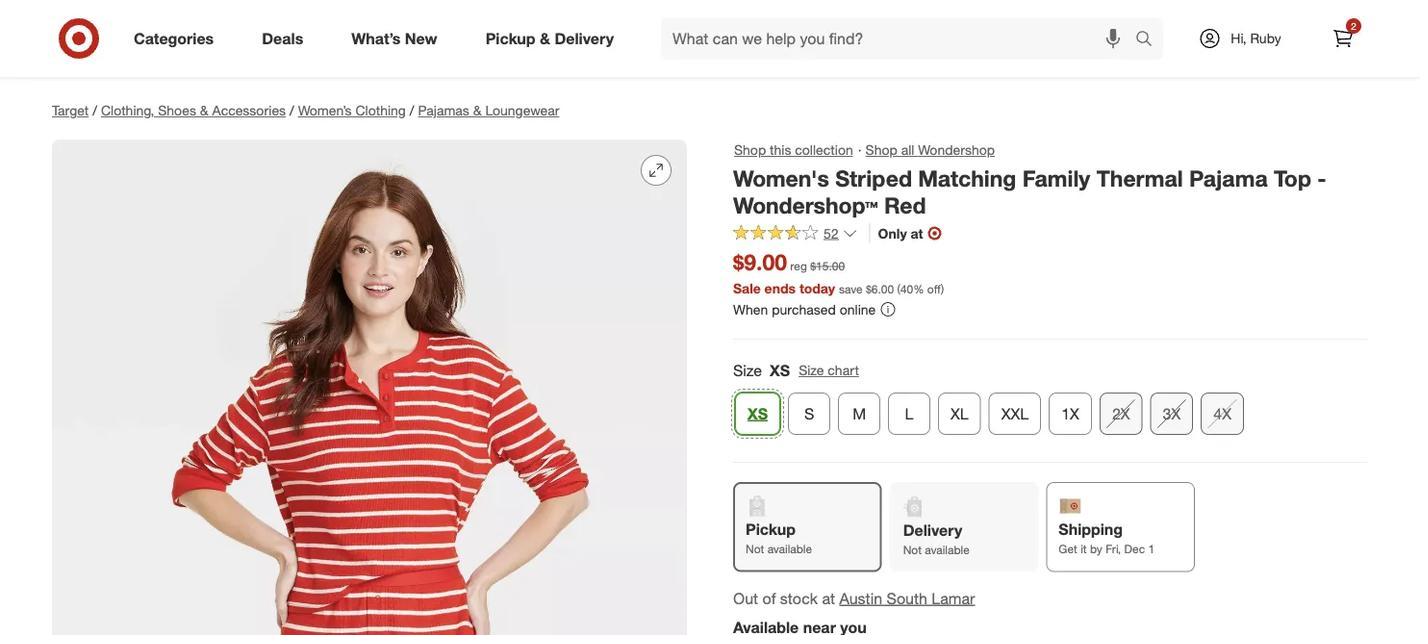 Task type: describe. For each thing, give the bounding box(es) containing it.
1 vertical spatial xs
[[748, 404, 768, 423]]

size xs size chart
[[734, 361, 860, 380]]

today
[[800, 279, 836, 296]]

available for delivery
[[925, 543, 970, 558]]

4x link
[[1202, 393, 1245, 435]]

0 horizontal spatial size
[[734, 361, 762, 380]]

$15.00
[[811, 259, 845, 273]]

women's
[[298, 102, 352, 119]]

xxl link
[[989, 393, 1042, 435]]

1 / from the left
[[93, 102, 97, 119]]

%
[[914, 281, 925, 296]]

target / clothing, shoes & accessories / women's clothing / pajamas & loungewear
[[52, 102, 560, 119]]

red
[[885, 192, 927, 219]]

pickup for not
[[746, 520, 796, 539]]

it
[[1081, 542, 1087, 557]]

3x
[[1163, 404, 1181, 423]]

austin south lamar button
[[840, 588, 976, 610]]

what's
[[352, 29, 401, 48]]

loungewear
[[486, 102, 560, 119]]

available for pickup
[[768, 542, 813, 557]]

l link
[[889, 393, 931, 435]]

6.00
[[872, 281, 894, 296]]

shop for shop this collection
[[735, 142, 766, 158]]

out of stock at austin south lamar
[[734, 589, 976, 608]]

m link
[[839, 393, 881, 435]]

clothing,
[[101, 102, 154, 119]]

3 / from the left
[[410, 102, 414, 119]]

shop all wondershop
[[866, 142, 995, 158]]

hi,
[[1232, 30, 1247, 47]]

lamar
[[932, 589, 976, 608]]

family
[[1023, 165, 1091, 192]]

clothing, shoes & accessories link
[[101, 102, 286, 119]]

not for pickup
[[746, 542, 765, 557]]

pickup for &
[[486, 29, 536, 48]]

shop this collection link
[[734, 140, 855, 161]]

$9.00 reg $15.00 sale ends today save $ 6.00 ( 40 % off )
[[734, 249, 945, 296]]

deals
[[262, 29, 303, 48]]

xl
[[951, 404, 969, 423]]

categories
[[134, 29, 214, 48]]

size chart button
[[798, 360, 861, 381]]

What can we help you find? suggestions appear below search field
[[661, 17, 1141, 60]]

s
[[805, 404, 815, 423]]

fri,
[[1106, 542, 1122, 557]]

advertisement region
[[37, 36, 1384, 82]]

save
[[839, 281, 863, 296]]

pickup & delivery
[[486, 29, 614, 48]]

matching
[[919, 165, 1017, 192]]

1x link
[[1049, 393, 1092, 435]]

target link
[[52, 102, 89, 119]]

all
[[902, 142, 915, 158]]

shop this collection
[[735, 142, 854, 158]]

delivery inside the 'delivery not available'
[[904, 521, 963, 540]]

0 horizontal spatial &
[[200, 102, 209, 119]]

-
[[1318, 165, 1327, 192]]

0 vertical spatial xs
[[770, 361, 790, 380]]

)
[[942, 281, 945, 296]]

women's striped matching family thermal pajama top - wondershop™ red
[[734, 165, 1327, 219]]

2x
[[1113, 404, 1131, 423]]

new
[[405, 29, 438, 48]]

striped
[[836, 165, 913, 192]]

hi, ruby
[[1232, 30, 1282, 47]]

top
[[1275, 165, 1312, 192]]

of
[[763, 589, 776, 608]]

pajama
[[1190, 165, 1268, 192]]

thermal
[[1097, 165, 1184, 192]]

xl link
[[939, 393, 982, 435]]

purchased
[[772, 301, 836, 318]]

pajamas
[[418, 102, 470, 119]]

0 vertical spatial delivery
[[555, 29, 614, 48]]

women's clothing link
[[298, 102, 406, 119]]

xs link
[[735, 393, 781, 435]]

0 vertical spatial at
[[911, 225, 924, 242]]



Task type: locate. For each thing, give the bounding box(es) containing it.
reg
[[791, 259, 808, 273]]

available inside the 'delivery not available'
[[925, 543, 970, 558]]

not inside the 'delivery not available'
[[904, 543, 922, 558]]

1
[[1149, 542, 1155, 557]]

at
[[911, 225, 924, 242], [822, 589, 836, 608]]

deals link
[[246, 17, 328, 60]]

by
[[1091, 542, 1103, 557]]

1 horizontal spatial size
[[799, 362, 824, 379]]

40
[[901, 281, 914, 296]]

l
[[905, 404, 914, 423]]

not up out
[[746, 542, 765, 557]]

0 horizontal spatial pickup
[[486, 29, 536, 48]]

pickup not available
[[746, 520, 813, 557]]

1 horizontal spatial not
[[904, 543, 922, 558]]

0 horizontal spatial delivery
[[555, 29, 614, 48]]

online
[[840, 301, 876, 318]]

1 vertical spatial pickup
[[746, 520, 796, 539]]

target
[[52, 102, 89, 119]]

0 horizontal spatial available
[[768, 542, 813, 557]]

$
[[866, 281, 872, 296]]

this
[[770, 142, 792, 158]]

2 / from the left
[[290, 102, 294, 119]]

clothing
[[356, 102, 406, 119]]

xxl
[[1002, 404, 1029, 423]]

when
[[734, 301, 769, 318]]

delivery up loungewear
[[555, 29, 614, 48]]

2x link
[[1100, 393, 1143, 435]]

ruby
[[1251, 30, 1282, 47]]

when purchased online
[[734, 301, 876, 318]]

1 horizontal spatial at
[[911, 225, 924, 242]]

south
[[887, 589, 928, 608]]

at right only
[[911, 225, 924, 242]]

0 horizontal spatial shop
[[735, 142, 766, 158]]

available up lamar
[[925, 543, 970, 558]]

/ right target link
[[93, 102, 97, 119]]

collection
[[795, 142, 854, 158]]

pickup
[[486, 29, 536, 48], [746, 520, 796, 539]]

1 horizontal spatial xs
[[770, 361, 790, 380]]

what's new
[[352, 29, 438, 48]]

4x
[[1214, 404, 1232, 423]]

size left chart
[[799, 362, 824, 379]]

/ right clothing
[[410, 102, 414, 119]]

search button
[[1127, 17, 1174, 64]]

what's new link
[[335, 17, 462, 60]]

(
[[898, 281, 901, 296]]

stock
[[781, 589, 818, 608]]

m
[[853, 404, 866, 423]]

xs
[[770, 361, 790, 380], [748, 404, 768, 423]]

pickup & delivery link
[[469, 17, 638, 60]]

available inside 'pickup not available'
[[768, 542, 813, 557]]

austin
[[840, 589, 883, 608]]

0 horizontal spatial not
[[746, 542, 765, 557]]

not for delivery
[[904, 543, 922, 558]]

2 horizontal spatial /
[[410, 102, 414, 119]]

dec
[[1125, 542, 1146, 557]]

xs left s
[[748, 404, 768, 423]]

2 link
[[1323, 17, 1365, 60]]

/ left the women's
[[290, 102, 294, 119]]

1 vertical spatial at
[[822, 589, 836, 608]]

size
[[734, 361, 762, 380], [799, 362, 824, 379]]

available up stock
[[768, 542, 813, 557]]

not up south
[[904, 543, 922, 558]]

wondershop
[[919, 142, 995, 158]]

shipping get it by fri, dec 1
[[1059, 520, 1155, 557]]

1 horizontal spatial available
[[925, 543, 970, 558]]

at right stock
[[822, 589, 836, 608]]

$9.00
[[734, 249, 787, 276]]

1x
[[1062, 404, 1080, 423]]

chart
[[828, 362, 860, 379]]

delivery up lamar
[[904, 521, 963, 540]]

1 horizontal spatial pickup
[[746, 520, 796, 539]]

get
[[1059, 542, 1078, 557]]

not inside 'pickup not available'
[[746, 542, 765, 557]]

only at
[[878, 225, 924, 242]]

s link
[[788, 393, 831, 435]]

search
[[1127, 31, 1174, 50]]

women's
[[734, 165, 830, 192]]

1 horizontal spatial shop
[[866, 142, 898, 158]]

1 shop from the left
[[735, 142, 766, 158]]

shoes
[[158, 102, 196, 119]]

ends
[[765, 279, 796, 296]]

& right shoes
[[200, 102, 209, 119]]

women's striped matching family thermal pajama top - wondershop™ red, 1 of 10 image
[[52, 140, 687, 635]]

pajamas & loungewear link
[[418, 102, 560, 119]]

& right pajamas
[[473, 102, 482, 119]]

pickup up loungewear
[[486, 29, 536, 48]]

accessories
[[212, 102, 286, 119]]

1 horizontal spatial /
[[290, 102, 294, 119]]

delivery not available
[[904, 521, 970, 558]]

pickup up of at bottom right
[[746, 520, 796, 539]]

1 horizontal spatial &
[[473, 102, 482, 119]]

xs left "size chart" button
[[770, 361, 790, 380]]

size up xs link
[[734, 361, 762, 380]]

shop left this
[[735, 142, 766, 158]]

2 horizontal spatial &
[[540, 29, 551, 48]]

shipping
[[1059, 520, 1124, 539]]

0 horizontal spatial /
[[93, 102, 97, 119]]

& up loungewear
[[540, 29, 551, 48]]

size inside size xs size chart
[[799, 362, 824, 379]]

out
[[734, 589, 759, 608]]

1 horizontal spatial delivery
[[904, 521, 963, 540]]

2 shop from the left
[[866, 142, 898, 158]]

0 horizontal spatial xs
[[748, 404, 768, 423]]

shop for shop all wondershop
[[866, 142, 898, 158]]

group
[[732, 359, 1369, 443]]

1 vertical spatial delivery
[[904, 521, 963, 540]]

2
[[1352, 20, 1357, 32]]

only
[[878, 225, 907, 242]]

off
[[928, 281, 942, 296]]

&
[[540, 29, 551, 48], [200, 102, 209, 119], [473, 102, 482, 119]]

3x link
[[1151, 393, 1194, 435]]

wondershop™
[[734, 192, 878, 219]]

shop
[[735, 142, 766, 158], [866, 142, 898, 158]]

52 link
[[734, 224, 858, 246]]

group containing size
[[732, 359, 1369, 443]]

52
[[824, 225, 839, 242]]

delivery
[[555, 29, 614, 48], [904, 521, 963, 540]]

0 vertical spatial pickup
[[486, 29, 536, 48]]

shop left all
[[866, 142, 898, 158]]

categories link
[[117, 17, 238, 60]]

pickup inside 'pickup not available'
[[746, 520, 796, 539]]

0 horizontal spatial at
[[822, 589, 836, 608]]

available
[[768, 542, 813, 557], [925, 543, 970, 558]]

not
[[746, 542, 765, 557], [904, 543, 922, 558]]



Task type: vqa. For each thing, say whether or not it's contained in the screenshot.


